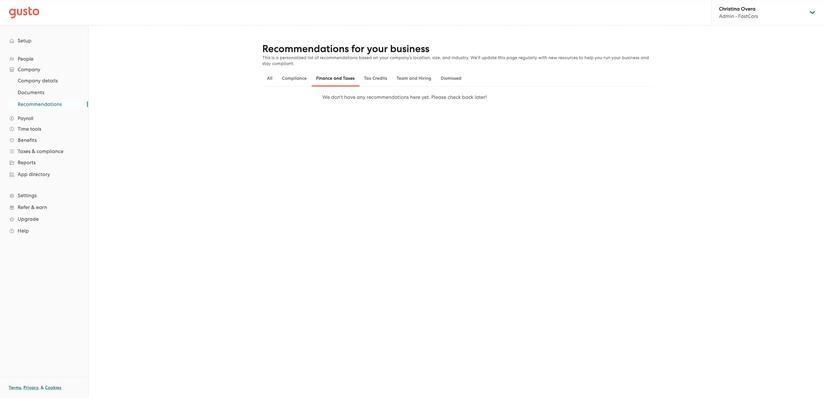Task type: describe. For each thing, give the bounding box(es) containing it.
recommendations for recommendations
[[18, 101, 62, 107]]

here
[[410, 94, 420, 100]]

privacy link
[[23, 385, 38, 391]]

credits
[[372, 76, 387, 81]]

christina
[[719, 6, 740, 12]]

all button
[[262, 71, 277, 85]]

your right 'run'
[[612, 55, 621, 60]]

company's
[[390, 55, 412, 60]]

size,
[[432, 55, 441, 60]]

people button
[[6, 54, 82, 64]]

recommendations for your business this is a personalized list of recommendations based on your company's location, size, and industry. we'll update this page regularly with new resources to help you run your business and stay compliant.
[[262, 43, 649, 66]]

terms link
[[9, 385, 21, 391]]

2 vertical spatial &
[[41, 385, 44, 391]]

upgrade link
[[6, 214, 82, 224]]

benefits
[[18, 137, 37, 143]]

documents
[[18, 90, 44, 95]]

for
[[351, 43, 364, 55]]

taxes & compliance
[[18, 148, 63, 154]]

new
[[548, 55, 557, 60]]

compliant.
[[272, 61, 294, 66]]

settings link
[[6, 190, 82, 201]]

company for company details
[[18, 78, 41, 84]]

benefits link
[[6, 135, 82, 146]]

your up on
[[367, 43, 388, 55]]

1 horizontal spatial recommendations
[[367, 94, 409, 100]]

all
[[267, 76, 272, 81]]

terms , privacy , & cookies
[[9, 385, 61, 391]]

later!
[[475, 94, 487, 100]]

gusto navigation element
[[0, 25, 88, 246]]

compliance button
[[277, 71, 311, 85]]

company details link
[[11, 75, 82, 86]]

tax credits
[[364, 76, 387, 81]]

check
[[448, 94, 461, 100]]

of
[[315, 55, 319, 60]]

a
[[276, 55, 279, 60]]

help link
[[6, 226, 82, 236]]

settings
[[18, 193, 37, 199]]

with
[[538, 55, 547, 60]]

is
[[272, 55, 275, 60]]

recommendations inside recommendations for your business this is a personalized list of recommendations based on your company's location, size, and industry. we'll update this page regularly with new resources to help you run your business and stay compliant.
[[320, 55, 358, 60]]

time tools button
[[6, 124, 82, 134]]

have
[[344, 94, 356, 100]]

based
[[359, 55, 372, 60]]

back
[[462, 94, 473, 100]]

company button
[[6, 64, 82, 75]]

resources
[[558, 55, 578, 60]]

app
[[18, 171, 28, 177]]

taxes & compliance button
[[6, 146, 82, 157]]

recommendations link
[[11, 99, 82, 110]]

app directory
[[18, 171, 50, 177]]

don't
[[331, 94, 343, 100]]

update
[[482, 55, 497, 60]]

setup
[[18, 38, 31, 44]]

people
[[18, 56, 34, 62]]

upgrade
[[18, 216, 39, 222]]

team
[[397, 76, 408, 81]]

we don't have any recommendations here yet. please check back later!
[[322, 94, 487, 100]]

refer & earn link
[[6, 202, 82, 213]]

setup link
[[6, 35, 82, 46]]

terms
[[9, 385, 21, 391]]

reports
[[18, 160, 36, 166]]

details
[[42, 78, 58, 84]]

0 horizontal spatial business
[[390, 43, 429, 55]]

privacy
[[23, 385, 38, 391]]

list containing company details
[[0, 75, 88, 110]]

list
[[308, 55, 313, 60]]

company for company
[[18, 67, 40, 72]]

finance
[[316, 76, 332, 81]]

compliance
[[282, 76, 307, 81]]

help
[[18, 228, 29, 234]]

finance and taxes
[[316, 76, 355, 81]]



Task type: vqa. For each thing, say whether or not it's contained in the screenshot.
right profile
no



Task type: locate. For each thing, give the bounding box(es) containing it.
0 horizontal spatial recommendations
[[320, 55, 358, 60]]

business up company's
[[390, 43, 429, 55]]

& left cookies
[[41, 385, 44, 391]]

payroll button
[[6, 113, 82, 124]]

0 vertical spatial business
[[390, 43, 429, 55]]

recommendations inside recommendations for your business this is a personalized list of recommendations based on your company's location, size, and industry. we'll update this page regularly with new resources to help you run your business and stay compliant.
[[262, 43, 349, 55]]

recommendations down credits
[[367, 94, 409, 100]]

recommendations down the documents link
[[18, 101, 62, 107]]

recommendations up "list"
[[262, 43, 349, 55]]

1 list from the top
[[0, 54, 88, 237]]

app directory link
[[6, 169, 82, 180]]

1 horizontal spatial business
[[622, 55, 640, 60]]

earn
[[36, 204, 47, 210]]

list containing people
[[0, 54, 88, 237]]

admin
[[719, 13, 734, 19]]

payroll
[[18, 115, 33, 121]]

recommendations
[[262, 43, 349, 55], [18, 101, 62, 107]]

industry.
[[452, 55, 469, 60]]

overa
[[741, 6, 756, 12]]

1 company from the top
[[18, 67, 40, 72]]

2 , from the left
[[38, 385, 40, 391]]

1 vertical spatial business
[[622, 55, 640, 60]]

tools
[[30, 126, 41, 132]]

taxes inside dropdown button
[[18, 148, 31, 154]]

yet.
[[422, 94, 430, 100]]

and
[[442, 55, 451, 60], [641, 55, 649, 60], [334, 76, 342, 81], [409, 76, 417, 81]]

0 horizontal spatial ,
[[21, 385, 22, 391]]

please
[[431, 94, 446, 100]]

finance and taxes button
[[311, 71, 359, 85]]

•
[[735, 13, 737, 19]]

any
[[357, 94, 365, 100]]

business
[[390, 43, 429, 55], [622, 55, 640, 60]]

company up the documents
[[18, 78, 41, 84]]

location,
[[413, 55, 431, 60]]

we'll
[[471, 55, 480, 60]]

& inside dropdown button
[[32, 148, 35, 154]]

tax credits button
[[359, 71, 392, 85]]

2 list from the top
[[0, 75, 88, 110]]

1 vertical spatial recommendations
[[18, 101, 62, 107]]

business right 'run'
[[622, 55, 640, 60]]

recommendations inside list
[[18, 101, 62, 107]]

& for compliance
[[32, 148, 35, 154]]

run
[[604, 55, 610, 60]]

0 vertical spatial recommendations
[[320, 55, 358, 60]]

,
[[21, 385, 22, 391], [38, 385, 40, 391]]

christina overa admin • fastcars
[[719, 6, 758, 19]]

regularly
[[519, 55, 537, 60]]

1 vertical spatial recommendations
[[367, 94, 409, 100]]

company
[[18, 67, 40, 72], [18, 78, 41, 84]]

& for earn
[[31, 204, 35, 210]]

your
[[367, 43, 388, 55], [379, 55, 389, 60], [612, 55, 621, 60]]

, left cookies
[[38, 385, 40, 391]]

taxes
[[343, 76, 355, 81], [18, 148, 31, 154]]

taxes up have
[[343, 76, 355, 81]]

time tools
[[18, 126, 41, 132]]

0 horizontal spatial recommendations
[[18, 101, 62, 107]]

reports link
[[6, 157, 82, 168]]

taxes up reports
[[18, 148, 31, 154]]

tax
[[364, 76, 371, 81]]

cookies button
[[45, 384, 61, 391]]

compliance
[[37, 148, 63, 154]]

company details
[[18, 78, 58, 84]]

hiring
[[419, 76, 431, 81]]

we
[[322, 94, 330, 100]]

home image
[[9, 7, 39, 18]]

1 horizontal spatial taxes
[[343, 76, 355, 81]]

stay
[[262, 61, 271, 66]]

recommendations up finance and taxes
[[320, 55, 358, 60]]

company inside dropdown button
[[18, 67, 40, 72]]

2 company from the top
[[18, 78, 41, 84]]

this
[[262, 55, 270, 60]]

0 vertical spatial recommendations
[[262, 43, 349, 55]]

to
[[579, 55, 583, 60]]

1 vertical spatial company
[[18, 78, 41, 84]]

this
[[498, 55, 505, 60]]

1 horizontal spatial ,
[[38, 385, 40, 391]]

you
[[595, 55, 602, 60]]

team and hiring
[[397, 76, 431, 81]]

dismissed button
[[436, 71, 466, 85]]

&
[[32, 148, 35, 154], [31, 204, 35, 210], [41, 385, 44, 391]]

team and hiring button
[[392, 71, 436, 85]]

taxes inside button
[[343, 76, 355, 81]]

recommendations for recommendations for your business this is a personalized list of recommendations based on your company's location, size, and industry. we'll update this page regularly with new resources to help you run your business and stay compliant.
[[262, 43, 349, 55]]

& left earn
[[31, 204, 35, 210]]

fastcars
[[738, 13, 758, 19]]

0 vertical spatial taxes
[[343, 76, 355, 81]]

refer
[[18, 204, 30, 210]]

directory
[[29, 171, 50, 177]]

0 vertical spatial company
[[18, 67, 40, 72]]

on
[[373, 55, 378, 60]]

list
[[0, 54, 88, 237], [0, 75, 88, 110]]

company down people
[[18, 67, 40, 72]]

1 vertical spatial taxes
[[18, 148, 31, 154]]

personalized
[[280, 55, 307, 60]]

, left the privacy link
[[21, 385, 22, 391]]

time
[[18, 126, 29, 132]]

1 vertical spatial &
[[31, 204, 35, 210]]

page
[[506, 55, 517, 60]]

1 horizontal spatial recommendations
[[262, 43, 349, 55]]

& down benefits
[[32, 148, 35, 154]]

0 vertical spatial &
[[32, 148, 35, 154]]

refer & earn
[[18, 204, 47, 210]]

your right on
[[379, 55, 389, 60]]

0 horizontal spatial taxes
[[18, 148, 31, 154]]

1 , from the left
[[21, 385, 22, 391]]

recommendation categories for your business tab list
[[262, 70, 651, 87]]

help
[[584, 55, 594, 60]]

documents link
[[11, 87, 82, 98]]

dismissed
[[441, 76, 461, 81]]

cookies
[[45, 385, 61, 391]]



